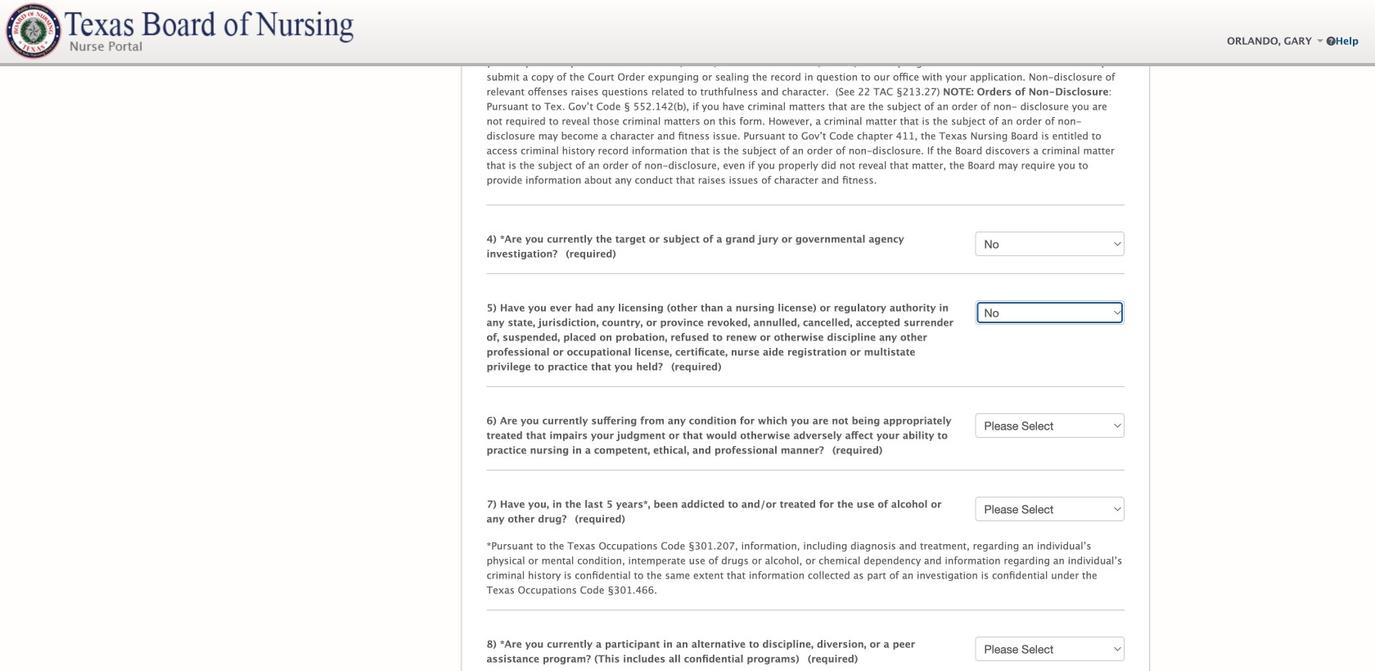 Task type: vqa. For each thing, say whether or not it's contained in the screenshot.
(___) ___-____ text box
no



Task type: describe. For each thing, give the bounding box(es) containing it.
help circled image
[[1327, 33, 1336, 49]]



